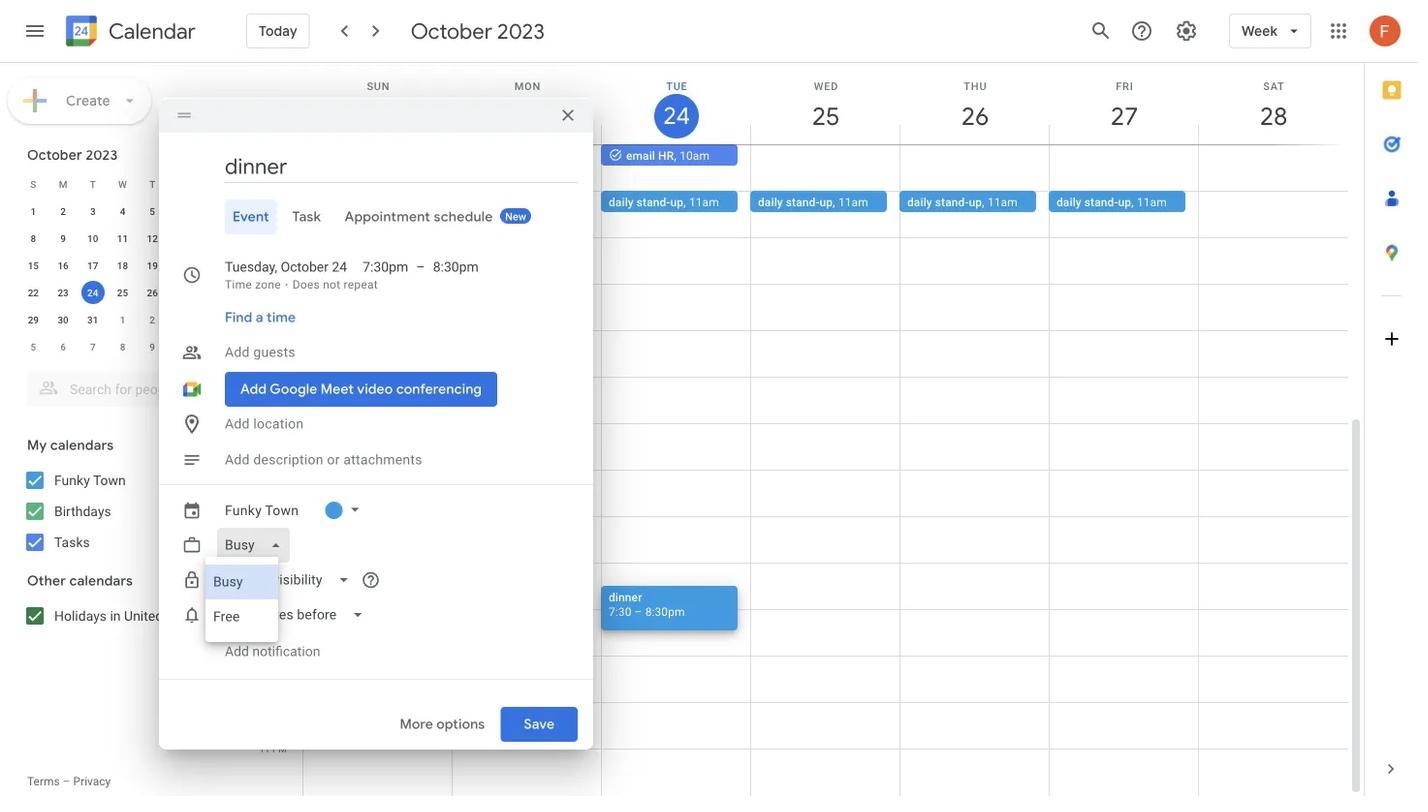 Task type: describe. For each thing, give the bounding box(es) containing it.
october 2023 grid
[[18, 171, 227, 361]]

16 element
[[51, 254, 75, 277]]

does not repeat
[[292, 278, 378, 292]]

19 element
[[141, 254, 164, 277]]

calendar element
[[62, 12, 196, 54]]

Search for people text field
[[39, 372, 209, 407]]

calendar
[[109, 18, 196, 45]]

2 daily stand-up , 11am from the left
[[758, 195, 868, 209]]

tuesday,
[[225, 259, 277, 275]]

8:30pm inside dinner 7:30 – 8:30pm
[[645, 605, 685, 619]]

3 daily from the left
[[907, 195, 932, 209]]

november 5 element
[[22, 335, 45, 359]]

12 for 12 pm
[[259, 232, 270, 243]]

4 pm
[[264, 418, 287, 429]]

20
[[177, 260, 188, 271]]

week
[[1242, 22, 1278, 40]]

22 link
[[356, 94, 400, 139]]

november 6 element
[[51, 335, 75, 359]]

, down the 25 link
[[833, 195, 835, 209]]

26 inside column header
[[960, 100, 988, 132]]

w
[[118, 178, 127, 190]]

1 daily stand-up , 11am from the left
[[609, 195, 719, 209]]

23 inside mon 23
[[512, 100, 540, 132]]

time zone
[[225, 278, 281, 292]]

7:30pm – 8:30pm
[[363, 259, 479, 275]]

3 daily stand-up , 11am from the left
[[907, 195, 1018, 209]]

5 cell from the top
[[197, 333, 227, 361]]

0 horizontal spatial 2023
[[86, 146, 118, 164]]

1 t from the left
[[90, 178, 96, 190]]

birthdays
[[54, 504, 111, 520]]

10 for 10 element
[[87, 233, 98, 244]]

25 column header
[[750, 63, 900, 144]]

add for add guests
[[225, 345, 250, 361]]

31 element
[[81, 308, 104, 332]]

add guests
[[225, 345, 296, 361]]

0 horizontal spatial 1
[[31, 205, 36, 217]]

22 column header
[[302, 63, 453, 144]]

4 daily from the left
[[1057, 195, 1081, 209]]

november 8 element
[[111, 335, 134, 359]]

pm for 3 pm
[[272, 371, 287, 383]]

event button
[[225, 200, 277, 235]]

my calendars button
[[4, 430, 240, 461]]

1 for the november 1 element
[[120, 314, 125, 326]]

27
[[1109, 100, 1137, 132]]

does
[[292, 278, 320, 292]]

sat
[[1263, 80, 1285, 92]]

other calendars button
[[4, 566, 240, 597]]

0 horizontal spatial october 2023
[[27, 146, 118, 164]]

new element
[[500, 208, 531, 224]]

3 11am from the left
[[988, 195, 1018, 209]]

17 element
[[81, 254, 104, 277]]

2 pm
[[264, 325, 287, 336]]

26 link
[[953, 94, 997, 139]]

row containing 15
[[18, 252, 227, 279]]

26 inside row group
[[147, 287, 158, 299]]

24 inside 24 'column header'
[[662, 101, 689, 131]]

9 for "november 9" element
[[150, 341, 155, 353]]

10am
[[680, 149, 710, 162]]

0 horizontal spatial october
[[27, 146, 82, 164]]

row containing 29
[[18, 306, 227, 333]]

m
[[59, 178, 67, 190]]

email
[[626, 149, 655, 162]]

task button
[[285, 200, 329, 235]]

12 for 12
[[147, 233, 158, 244]]

appointment
[[345, 208, 430, 226]]

time
[[267, 309, 296, 327]]

pm for 2 pm
[[272, 325, 287, 336]]

– for privacy
[[63, 775, 70, 789]]

my
[[27, 437, 47, 455]]

16
[[58, 260, 69, 271]]

my calendars
[[27, 437, 114, 455]]

wed
[[814, 80, 839, 92]]

saturday column header
[[197, 171, 227, 198]]

28 column header
[[1198, 63, 1348, 144]]

28
[[1259, 100, 1286, 132]]

dinner 7:30 – 8:30pm
[[609, 591, 685, 619]]

27 element
[[171, 281, 194, 304]]

1 pm
[[264, 278, 287, 290]]

row group containing 1
[[18, 198, 227, 361]]

6 for 6
[[60, 341, 66, 353]]

row containing 1
[[18, 198, 227, 225]]

2 up from the left
[[820, 195, 833, 209]]

create button
[[8, 78, 151, 124]]

add guests button
[[217, 335, 578, 370]]

am for 11 am
[[272, 185, 287, 197]]

1 vertical spatial 24
[[332, 259, 347, 275]]

town inside my calendars list
[[93, 473, 126, 489]]

today
[[259, 22, 297, 40]]

, left 10am
[[674, 149, 677, 162]]

november 7 element
[[81, 335, 104, 359]]

wed 25
[[811, 80, 839, 132]]

pm for 12 pm
[[272, 232, 287, 243]]

funky inside my calendars list
[[54, 473, 90, 489]]

calendars for my calendars
[[50, 437, 114, 455]]

06
[[276, 129, 287, 141]]

23 link
[[505, 94, 550, 139]]

10 element
[[81, 227, 104, 250]]

1 horizontal spatial funky
[[225, 503, 262, 519]]

9 pm
[[264, 650, 287, 662]]

2 t from the left
[[149, 178, 155, 190]]

tab list containing event
[[174, 200, 578, 235]]

find a time
[[225, 309, 296, 327]]

11 for 11
[[117, 233, 128, 244]]

today button
[[246, 8, 310, 54]]

0 vertical spatial 5
[[150, 205, 155, 217]]

pm for 6 pm
[[272, 511, 287, 522]]

create
[[66, 92, 110, 110]]

15
[[28, 260, 39, 271]]

9 for 9 pm
[[264, 650, 270, 662]]

pm for 4 pm
[[272, 418, 287, 429]]

6 pm
[[264, 511, 287, 522]]

10 for 10 am
[[259, 139, 270, 150]]

22 inside row group
[[28, 287, 39, 299]]

30 element
[[51, 308, 75, 332]]

my calendars list
[[4, 465, 240, 558]]

0 vertical spatial 8
[[31, 233, 36, 244]]

add for add description or attachments
[[225, 452, 250, 468]]

other
[[27, 573, 66, 590]]

24 link
[[654, 94, 699, 139]]

privacy
[[73, 775, 111, 789]]

in
[[110, 608, 121, 624]]

united
[[124, 608, 163, 624]]

row containing 22
[[18, 279, 227, 306]]

task
[[292, 208, 321, 226]]

23 inside row
[[58, 287, 69, 299]]

add notification
[[225, 644, 320, 660]]

7 for 7 pm
[[264, 557, 270, 569]]

10 am
[[259, 139, 287, 150]]

– inside dinner 7:30 – 8:30pm
[[634, 605, 642, 619]]

find
[[225, 309, 252, 327]]

terms link
[[27, 775, 60, 789]]

s
[[30, 178, 36, 190]]

23 element
[[51, 281, 75, 304]]

terms
[[27, 775, 60, 789]]

cell for 5
[[197, 198, 227, 225]]

add location
[[225, 416, 304, 432]]

dinner
[[609, 591, 642, 604]]

6 for 6 pm
[[264, 511, 270, 522]]

5 pm
[[264, 464, 287, 476]]

12 pm
[[259, 232, 287, 243]]

4 daily stand-up , 11am from the left
[[1057, 195, 1167, 209]]

event
[[233, 208, 269, 226]]

1 horizontal spatial tab list
[[1365, 63, 1418, 742]]

or
[[327, 452, 340, 468]]

17
[[87, 260, 98, 271]]

2 horizontal spatial october
[[411, 17, 492, 45]]

2 for 2 pm
[[264, 325, 270, 336]]

11 am
[[259, 185, 287, 197]]

1 horizontal spatial town
[[265, 503, 299, 519]]

calendar heading
[[105, 18, 196, 45]]

other calendars
[[27, 573, 133, 590]]

calendars for other calendars
[[69, 573, 133, 590]]

2 vertical spatial october
[[281, 259, 329, 275]]

7:30pm
[[363, 259, 408, 275]]

thu 26
[[960, 80, 988, 132]]



Task type: vqa. For each thing, say whether or not it's contained in the screenshot.


Task type: locate. For each thing, give the bounding box(es) containing it.
0 vertical spatial funky town
[[54, 473, 126, 489]]

1 horizontal spatial october 2023
[[411, 17, 545, 45]]

1 vertical spatial 11
[[117, 233, 128, 244]]

row down the 18 "element"
[[18, 279, 227, 306]]

3 down add guests
[[264, 371, 270, 383]]

add description or attachments
[[225, 452, 422, 468]]

10 pm from the top
[[272, 650, 287, 662]]

Add title text field
[[225, 152, 578, 181]]

, down 26 link
[[982, 195, 985, 209]]

2 vertical spatial 1
[[120, 314, 125, 326]]

calendars
[[50, 437, 114, 455], [69, 573, 133, 590]]

add inside dropdown button
[[225, 345, 250, 361]]

add left 9 pm
[[225, 644, 249, 660]]

2 down 26 element
[[150, 314, 155, 326]]

november 10 element
[[171, 335, 194, 359]]

0 vertical spatial 2023
[[497, 17, 545, 45]]

pm down guests
[[272, 371, 287, 383]]

am up 'task' button
[[272, 185, 287, 197]]

2 horizontal spatial 8
[[264, 604, 270, 616]]

1 vertical spatial 25
[[117, 287, 128, 299]]

guests
[[253, 345, 296, 361]]

2 vertical spatial 9
[[264, 650, 270, 662]]

gmt-
[[254, 129, 276, 141]]

25 inside 'wed 25'
[[811, 100, 838, 132]]

to element
[[416, 258, 425, 277]]

funky up birthdays
[[54, 473, 90, 489]]

1 horizontal spatial 10
[[177, 341, 188, 353]]

states
[[166, 608, 205, 624]]

1 vertical spatial 23
[[58, 287, 69, 299]]

3 for 3
[[90, 205, 96, 217]]

4 pm from the top
[[272, 371, 287, 383]]

12 up 19
[[147, 233, 158, 244]]

1 vertical spatial –
[[634, 605, 642, 619]]

2 horizontal spatial –
[[634, 605, 642, 619]]

24, today element
[[81, 281, 104, 304]]

4 cell from the top
[[197, 306, 227, 333]]

0 horizontal spatial 7
[[90, 341, 96, 353]]

5 for november 5 element
[[31, 341, 36, 353]]

pm for 5 pm
[[272, 464, 287, 476]]

2 11am from the left
[[838, 195, 868, 209]]

sun
[[367, 80, 390, 92]]

12 inside october 2023 grid
[[147, 233, 158, 244]]

0 vertical spatial october 2023
[[411, 17, 545, 45]]

2 vertical spatial 10
[[177, 341, 188, 353]]

pm up 7 pm on the left bottom of page
[[272, 511, 287, 522]]

settings menu image
[[1175, 19, 1198, 43]]

pm up the tuesday, october 24
[[272, 232, 287, 243]]

1 horizontal spatial 12
[[259, 232, 270, 243]]

1 pm from the top
[[272, 232, 287, 243]]

0 horizontal spatial 5
[[31, 341, 36, 353]]

funky town up birthdays
[[54, 473, 126, 489]]

28 link
[[1251, 94, 1296, 139]]

2 vertical spatial 8
[[264, 604, 270, 616]]

find a time button
[[217, 300, 304, 335]]

row group
[[18, 198, 227, 361]]

8 for 'november 8' element
[[120, 341, 125, 353]]

pm up "notification"
[[272, 604, 287, 616]]

up down the 25 link
[[820, 195, 833, 209]]

0 vertical spatial 23
[[512, 100, 540, 132]]

11 for 11 am
[[259, 185, 270, 197]]

8 down the november 1 element
[[120, 341, 125, 353]]

row down w
[[18, 198, 227, 225]]

grid
[[248, 63, 1364, 797]]

3 inside grid
[[264, 371, 270, 383]]

4 add from the top
[[225, 644, 249, 660]]

3 up 10 element
[[90, 205, 96, 217]]

cell for 2
[[197, 306, 227, 333]]

1 down tuesday,
[[264, 278, 270, 290]]

1 for 1 pm
[[264, 278, 270, 290]]

7 for 7
[[90, 341, 96, 353]]

cell down 21 element
[[197, 279, 227, 306]]

october 2023 up mon
[[411, 17, 545, 45]]

3 row from the top
[[18, 225, 227, 252]]

new
[[505, 211, 526, 223]]

time
[[225, 278, 252, 292]]

stand- down 26 link
[[935, 195, 969, 209]]

31
[[87, 314, 98, 326]]

0 vertical spatial 8:30pm
[[433, 259, 479, 275]]

1 horizontal spatial 26
[[960, 100, 988, 132]]

1 up 'november 8' element
[[120, 314, 125, 326]]

1 inside grid
[[264, 278, 270, 290]]

1 add from the top
[[225, 345, 250, 361]]

availability list box
[[205, 557, 278, 643]]

row up 'november 8' element
[[18, 306, 227, 333]]

1 horizontal spatial funky town
[[225, 503, 299, 519]]

pm down location
[[272, 464, 287, 476]]

1 horizontal spatial 8
[[120, 341, 125, 353]]

pm
[[272, 232, 287, 243], [272, 278, 287, 290], [272, 325, 287, 336], [272, 371, 287, 383], [272, 418, 287, 429], [272, 464, 287, 476], [272, 511, 287, 522], [272, 557, 287, 569], [272, 604, 287, 616], [272, 650, 287, 662], [272, 743, 287, 755]]

27 column header
[[1049, 63, 1199, 144]]

4 row from the top
[[18, 252, 227, 279]]

add left 5 pm
[[225, 452, 250, 468]]

9 down november 2 element
[[150, 341, 155, 353]]

0 vertical spatial funky
[[54, 473, 90, 489]]

row containing s
[[18, 171, 227, 198]]

0 vertical spatial 9
[[60, 233, 66, 244]]

2
[[60, 205, 66, 217], [150, 314, 155, 326], [264, 325, 270, 336]]

hr
[[658, 149, 674, 162]]

4 stand- from the left
[[1084, 195, 1118, 209]]

0 horizontal spatial t
[[90, 178, 96, 190]]

1 horizontal spatial 22
[[363, 100, 391, 132]]

add down find
[[225, 345, 250, 361]]

tue
[[666, 80, 688, 92]]

1 horizontal spatial –
[[416, 259, 425, 275]]

22 element
[[22, 281, 45, 304]]

1 vertical spatial 10
[[87, 233, 98, 244]]

18
[[117, 260, 128, 271]]

26 down thu
[[960, 100, 988, 132]]

pm down 6 pm
[[272, 557, 287, 569]]

26 element
[[141, 281, 164, 304]]

9 up the 16 'element'
[[60, 233, 66, 244]]

4 for 4 pm
[[264, 418, 270, 429]]

fri
[[1116, 80, 1134, 92]]

0 horizontal spatial –
[[63, 775, 70, 789]]

5 down 29 "element"
[[31, 341, 36, 353]]

2 daily from the left
[[758, 195, 783, 209]]

attachments
[[343, 452, 422, 468]]

1 vertical spatial 7
[[264, 557, 270, 569]]

29
[[28, 314, 39, 326]]

1 up from the left
[[670, 195, 683, 209]]

2 row from the top
[[18, 198, 227, 225]]

cell for 12
[[197, 225, 227, 252]]

2023
[[497, 17, 545, 45], [86, 146, 118, 164]]

7 inside grid
[[264, 557, 270, 569]]

18 element
[[111, 254, 134, 277]]

cell up 21 element
[[197, 225, 227, 252]]

1 vertical spatial 3
[[264, 371, 270, 383]]

1 vertical spatial 6
[[264, 511, 270, 522]]

24 column header
[[601, 63, 751, 144]]

8:30pm right 7:30
[[645, 605, 685, 619]]

up down 27 'link'
[[1118, 195, 1131, 209]]

2 pm from the top
[[272, 278, 287, 290]]

11am down 27 'link'
[[1137, 195, 1167, 209]]

am up 11 am
[[272, 139, 287, 150]]

29 element
[[22, 308, 45, 332]]

8 for 8 pm
[[264, 604, 270, 616]]

mon
[[514, 80, 541, 92]]

1 vertical spatial 26
[[147, 287, 158, 299]]

add notification button
[[217, 629, 328, 676]]

sat 28
[[1259, 80, 1286, 132]]

pm down the tuesday, october 24
[[272, 278, 287, 290]]

26
[[960, 100, 988, 132], [147, 287, 158, 299]]

2 vertical spatial 5
[[264, 464, 270, 476]]

2 horizontal spatial 5
[[264, 464, 270, 476]]

daily stand-up , 11am down the 25 link
[[758, 195, 868, 209]]

2 down m
[[60, 205, 66, 217]]

t
[[90, 178, 96, 190], [149, 178, 155, 190]]

, down 27 'link'
[[1131, 195, 1134, 209]]

7 pm from the top
[[272, 511, 287, 522]]

0 vertical spatial 3
[[90, 205, 96, 217]]

november 9 element
[[141, 335, 164, 359]]

3 pm
[[264, 371, 287, 383]]

calendars inside 'dropdown button'
[[50, 437, 114, 455]]

1 vertical spatial 5
[[31, 341, 36, 353]]

1 am from the top
[[272, 139, 287, 150]]

am
[[272, 139, 287, 150], [272, 185, 287, 197]]

add for add location
[[225, 416, 250, 432]]

12
[[259, 232, 270, 243], [147, 233, 158, 244]]

0 vertical spatial 22
[[363, 100, 391, 132]]

2 vertical spatial –
[[63, 775, 70, 789]]

2 horizontal spatial 9
[[264, 650, 270, 662]]

3 pm from the top
[[272, 325, 287, 336]]

9 pm from the top
[[272, 604, 287, 616]]

november 1 element
[[111, 308, 134, 332]]

0 vertical spatial am
[[272, 139, 287, 150]]

24 cell
[[78, 279, 108, 306]]

am for 10 am
[[272, 139, 287, 150]]

2 for november 2 element
[[150, 314, 155, 326]]

schedule
[[434, 208, 493, 226]]

0 horizontal spatial 25
[[117, 287, 128, 299]]

3 for 3 pm
[[264, 371, 270, 383]]

2 horizontal spatial 10
[[259, 139, 270, 150]]

7 down the 31 element
[[90, 341, 96, 353]]

– right terms link
[[63, 775, 70, 789]]

0 vertical spatial 10
[[259, 139, 270, 150]]

5 down add location
[[264, 464, 270, 476]]

1
[[31, 205, 36, 217], [264, 278, 270, 290], [120, 314, 125, 326]]

5 up 12 element
[[150, 205, 155, 217]]

pm for 11 pm
[[272, 743, 287, 755]]

1 horizontal spatial 25
[[811, 100, 838, 132]]

7 pm
[[264, 557, 287, 569]]

daily stand-up , 11am down 26 link
[[907, 195, 1018, 209]]

0 vertical spatial 25
[[811, 100, 838, 132]]

None search field
[[0, 364, 240, 407]]

add inside button
[[225, 644, 249, 660]]

8 up 15 "element" on the top of page
[[31, 233, 36, 244]]

zone
[[255, 278, 281, 292]]

3 add from the top
[[225, 452, 250, 468]]

funky left 6 pm
[[225, 503, 262, 519]]

25 element
[[111, 281, 134, 304]]

daily stand-up , 11am
[[609, 195, 719, 209], [758, 195, 868, 209], [907, 195, 1018, 209], [1057, 195, 1167, 209]]

stand- down hr
[[637, 195, 670, 209]]

1 option from the top
[[205, 565, 278, 600]]

2 horizontal spatial 1
[[264, 278, 270, 290]]

22
[[363, 100, 391, 132], [28, 287, 39, 299]]

20 element
[[171, 254, 194, 277]]

11 down 9 pm
[[259, 743, 270, 755]]

10 inside grid
[[259, 139, 270, 150]]

0 horizontal spatial 9
[[60, 233, 66, 244]]

2 vertical spatial 24
[[87, 287, 98, 299]]

pm for 7 pm
[[272, 557, 287, 569]]

4 11am from the left
[[1137, 195, 1167, 209]]

november 2 element
[[141, 308, 164, 332]]

stand- down the 25 link
[[786, 195, 820, 209]]

22 up 29
[[28, 287, 39, 299]]

4 up 11 element
[[120, 205, 125, 217]]

5 pm from the top
[[272, 418, 287, 429]]

11am down the 25 link
[[838, 195, 868, 209]]

1 cell from the top
[[197, 198, 227, 225]]

0 horizontal spatial 8:30pm
[[433, 259, 479, 275]]

add for add notification
[[225, 644, 249, 660]]

notification
[[252, 644, 320, 660]]

8:30pm
[[433, 259, 479, 275], [645, 605, 685, 619]]

pm for 1 pm
[[272, 278, 287, 290]]

23 up 30
[[58, 287, 69, 299]]

1 vertical spatial town
[[265, 503, 299, 519]]

3 stand- from the left
[[935, 195, 969, 209]]

fri 27
[[1109, 80, 1137, 132]]

None field
[[217, 528, 297, 563], [217, 563, 365, 598], [217, 598, 379, 633], [217, 528, 297, 563], [217, 563, 365, 598], [217, 598, 379, 633]]

1 horizontal spatial 1
[[120, 314, 125, 326]]

0 vertical spatial town
[[93, 473, 126, 489]]

thu
[[964, 80, 987, 92]]

10
[[259, 139, 270, 150], [87, 233, 98, 244], [177, 341, 188, 353]]

0 vertical spatial 7
[[90, 341, 96, 353]]

4 for 4
[[120, 205, 125, 217]]

12 element
[[141, 227, 164, 250]]

3
[[90, 205, 96, 217], [264, 371, 270, 383]]

2 inside grid
[[264, 325, 270, 336]]

6 inside grid
[[264, 511, 270, 522]]

, down 10am
[[683, 195, 686, 209]]

0 vertical spatial calendars
[[50, 437, 114, 455]]

row up '25' element
[[18, 252, 227, 279]]

1 vertical spatial calendars
[[69, 573, 133, 590]]

24 down tue
[[662, 101, 689, 131]]

cell left event
[[197, 198, 227, 225]]

11 for 11 pm
[[259, 743, 270, 755]]

description
[[253, 452, 323, 468]]

3 up from the left
[[969, 195, 982, 209]]

cell
[[197, 198, 227, 225], [197, 225, 227, 252], [197, 279, 227, 306], [197, 306, 227, 333], [197, 333, 227, 361]]

5 inside grid
[[264, 464, 270, 476]]

october 2023 up m
[[27, 146, 118, 164]]

1 vertical spatial funky town
[[225, 503, 299, 519]]

0 horizontal spatial 26
[[147, 287, 158, 299]]

8:30pm right to element
[[433, 259, 479, 275]]

0 horizontal spatial funky
[[54, 473, 90, 489]]

9 inside grid
[[264, 650, 270, 662]]

5 inside november 5 element
[[31, 341, 36, 353]]

10 up 17
[[87, 233, 98, 244]]

1 stand- from the left
[[637, 195, 670, 209]]

week button
[[1229, 8, 1311, 54]]

1 horizontal spatial 9
[[150, 341, 155, 353]]

tuesday, october 24
[[225, 259, 347, 275]]

25 down 18
[[117, 287, 128, 299]]

0 vertical spatial 6
[[60, 341, 66, 353]]

t left w
[[90, 178, 96, 190]]

town
[[93, 473, 126, 489], [265, 503, 299, 519]]

1 horizontal spatial 2023
[[497, 17, 545, 45]]

2 add from the top
[[225, 416, 250, 432]]

5 for 5 pm
[[264, 464, 270, 476]]

1 daily from the left
[[609, 195, 634, 209]]

0 vertical spatial 24
[[662, 101, 689, 131]]

10 for the november 10 element
[[177, 341, 188, 353]]

23 down mon
[[512, 100, 540, 132]]

stand-
[[637, 195, 670, 209], [786, 195, 820, 209], [935, 195, 969, 209], [1084, 195, 1118, 209]]

1 row from the top
[[18, 171, 227, 198]]

2 right a
[[264, 325, 270, 336]]

25 inside october 2023 grid
[[117, 287, 128, 299]]

0 horizontal spatial 23
[[58, 287, 69, 299]]

up down email hr , 10am
[[670, 195, 683, 209]]

25 link
[[804, 94, 848, 139]]

– right 7:30pm
[[416, 259, 425, 275]]

pm for 8 pm
[[272, 604, 287, 616]]

7 row from the top
[[18, 333, 227, 361]]

3 cell from the top
[[197, 279, 227, 306]]

repeat
[[344, 278, 378, 292]]

row
[[18, 171, 227, 198], [18, 198, 227, 225], [18, 225, 227, 252], [18, 252, 227, 279], [18, 279, 227, 306], [18, 306, 227, 333], [18, 333, 227, 361]]

1 vertical spatial 22
[[28, 287, 39, 299]]

1 11am from the left
[[689, 195, 719, 209]]

0 horizontal spatial 4
[[120, 205, 125, 217]]

0 vertical spatial –
[[416, 259, 425, 275]]

october
[[411, 17, 492, 45], [27, 146, 82, 164], [281, 259, 329, 275]]

grid containing 22
[[248, 63, 1364, 797]]

9 down 8 pm
[[264, 650, 270, 662]]

1 horizontal spatial 8:30pm
[[645, 605, 685, 619]]

26 column header
[[900, 63, 1050, 144]]

1 horizontal spatial 4
[[264, 418, 270, 429]]

up
[[670, 195, 683, 209], [820, 195, 833, 209], [969, 195, 982, 209], [1118, 195, 1131, 209]]

9
[[60, 233, 66, 244], [150, 341, 155, 353], [264, 650, 270, 662]]

1 vertical spatial october
[[27, 146, 82, 164]]

2 cell from the top
[[197, 225, 227, 252]]

pm for 9 pm
[[272, 650, 287, 662]]

row up 11 element
[[18, 171, 227, 198]]

2023 up mon
[[497, 17, 545, 45]]

2 option from the top
[[205, 600, 278, 635]]

tue 24
[[662, 80, 689, 131]]

24 inside 24, today element
[[87, 287, 98, 299]]

8 up add notification
[[264, 604, 270, 616]]

2023 down create
[[86, 146, 118, 164]]

email hr , 10am
[[626, 149, 710, 162]]

1 horizontal spatial 23
[[512, 100, 540, 132]]

11am down 10am
[[689, 195, 719, 209]]

1 horizontal spatial october
[[281, 259, 329, 275]]

11 pm
[[259, 743, 287, 755]]

funky town inside my calendars list
[[54, 473, 126, 489]]

1 vertical spatial 4
[[264, 418, 270, 429]]

4 inside row group
[[120, 205, 125, 217]]

location
[[253, 416, 304, 432]]

cell down time at the top left of the page
[[197, 306, 227, 333]]

5 row from the top
[[18, 279, 227, 306]]

11
[[259, 185, 270, 197], [117, 233, 128, 244], [259, 743, 270, 755]]

11 pm from the top
[[272, 743, 287, 755]]

1 vertical spatial funky
[[225, 503, 262, 519]]

7:30
[[609, 605, 632, 619]]

october 2023
[[411, 17, 545, 45], [27, 146, 118, 164]]

2 stand- from the left
[[786, 195, 820, 209]]

2 horizontal spatial 24
[[662, 101, 689, 131]]

up down 26 link
[[969, 195, 982, 209]]

6 row from the top
[[18, 306, 227, 333]]

row down the november 1 element
[[18, 333, 227, 361]]

6 inside october 2023 grid
[[60, 341, 66, 353]]

8 pm
[[264, 604, 287, 616]]

calendars inside dropdown button
[[69, 573, 133, 590]]

2 am from the top
[[272, 185, 287, 197]]

1 horizontal spatial 5
[[150, 205, 155, 217]]

8
[[31, 233, 36, 244], [120, 341, 125, 353], [264, 604, 270, 616]]

row containing 5
[[18, 333, 227, 361]]

11 element
[[111, 227, 134, 250]]

27 link
[[1102, 94, 1147, 139]]

6 pm from the top
[[272, 464, 287, 476]]

4 up from the left
[[1118, 195, 1131, 209]]

0 horizontal spatial town
[[93, 473, 126, 489]]

– for 8:30pm
[[416, 259, 425, 275]]

daily stand-up , 11am down 27
[[1057, 195, 1167, 209]]

2 vertical spatial 11
[[259, 743, 270, 755]]

calendars up in
[[69, 573, 133, 590]]

1 vertical spatial 1
[[264, 278, 270, 290]]

row containing 8
[[18, 225, 227, 252]]

main drawer image
[[23, 19, 47, 43]]

1 vertical spatial 8:30pm
[[645, 605, 685, 619]]

a
[[256, 309, 263, 327]]

row up the 18 "element"
[[18, 225, 227, 252]]

1 horizontal spatial 24
[[332, 259, 347, 275]]

0 vertical spatial october
[[411, 17, 492, 45]]

23
[[512, 100, 540, 132], [58, 287, 69, 299]]

8 pm from the top
[[272, 557, 287, 569]]

3 inside grid
[[90, 205, 96, 217]]

4 up description
[[264, 418, 270, 429]]

gmt-06
[[254, 129, 287, 141]]

0 horizontal spatial 22
[[28, 287, 39, 299]]

mon 23
[[512, 80, 541, 132]]

pm down 8 pm
[[272, 650, 287, 662]]

calendars right my
[[50, 437, 114, 455]]

12 down event
[[259, 232, 270, 243]]

19
[[147, 260, 158, 271]]

0 vertical spatial 26
[[960, 100, 988, 132]]

11 inside row
[[117, 233, 128, 244]]

tasks
[[54, 535, 90, 551]]

town down my calendars 'dropdown button'
[[93, 473, 126, 489]]

10 left 06
[[259, 139, 270, 150]]

7 down 6 pm
[[264, 557, 270, 569]]

25 down wed
[[811, 100, 838, 132]]

holidays
[[54, 608, 107, 624]]

option up add notification
[[205, 600, 278, 635]]

town down 5 pm
[[265, 503, 299, 519]]

0 vertical spatial 4
[[120, 205, 125, 217]]

4 inside grid
[[264, 418, 270, 429]]

15 element
[[22, 254, 45, 277]]

22 inside "column header"
[[363, 100, 391, 132]]

11am down 26 link
[[988, 195, 1018, 209]]

0 horizontal spatial 2
[[60, 205, 66, 217]]

option
[[205, 565, 278, 600], [205, 600, 278, 635]]

tab list
[[1365, 63, 1418, 742], [174, 200, 578, 235]]

0 horizontal spatial 24
[[87, 287, 98, 299]]

funky town down 5 pm
[[225, 503, 299, 519]]

2 horizontal spatial 2
[[264, 325, 270, 336]]

11 up event
[[259, 185, 270, 197]]

1 vertical spatial am
[[272, 185, 287, 197]]

10 right "november 9" element
[[177, 341, 188, 353]]

11 up 18
[[117, 233, 128, 244]]

7 inside row
[[90, 341, 96, 353]]

1 horizontal spatial 7
[[264, 557, 270, 569]]

21 element
[[200, 254, 224, 277]]

stand- down 27
[[1084, 195, 1118, 209]]

0 horizontal spatial 3
[[90, 205, 96, 217]]

pm up description
[[272, 418, 287, 429]]

23 column header
[[452, 63, 602, 144]]

0 horizontal spatial 6
[[60, 341, 66, 353]]

add left the "4 pm"
[[225, 416, 250, 432]]

6 up 7 pm on the left bottom of page
[[264, 511, 270, 522]]



